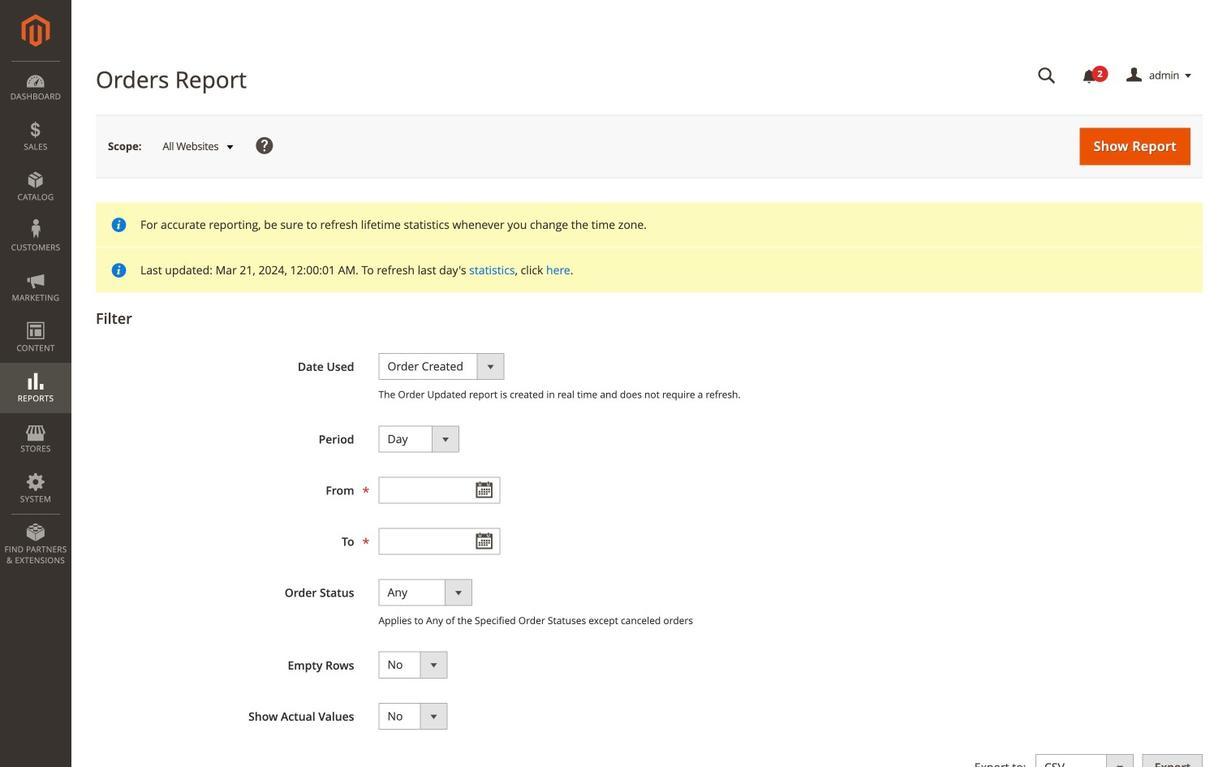 Task type: locate. For each thing, give the bounding box(es) containing it.
None text field
[[379, 477, 500, 504]]

menu bar
[[0, 61, 71, 574]]

None text field
[[1027, 62, 1067, 90], [379, 528, 500, 555], [1027, 62, 1067, 90], [379, 528, 500, 555]]

magento admin panel image
[[22, 14, 50, 47]]



